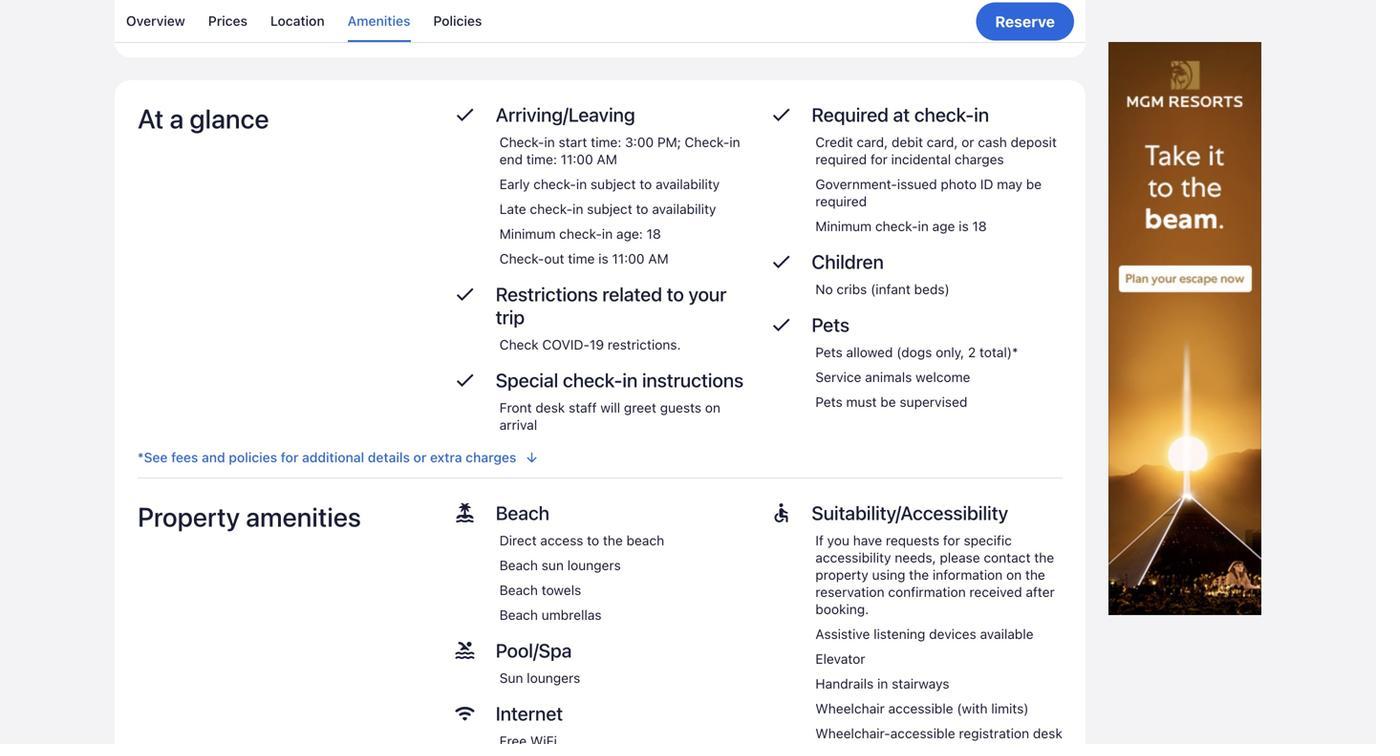Task type: locate. For each thing, give the bounding box(es) containing it.
in left start
[[544, 134, 555, 150]]

limits)
[[991, 701, 1029, 717]]

18 right age:
[[647, 226, 661, 242]]

charges left the medium image
[[466, 450, 516, 465]]

0 vertical spatial time:
[[591, 134, 621, 150]]

children
[[812, 250, 884, 273]]

after
[[1026, 584, 1055, 600]]

card, up incidental
[[927, 134, 958, 150]]

minimum inside credit card, debit card, or cash deposit required for incidental charges government-issued photo id may be required minimum check-in age is 18
[[815, 218, 872, 234]]

beach
[[496, 502, 550, 524], [499, 558, 538, 573], [499, 583, 538, 598], [499, 607, 538, 623]]

check- up 'end'
[[499, 134, 544, 150]]

1 horizontal spatial time:
[[591, 134, 621, 150]]

policies
[[433, 13, 482, 29]]

11:00
[[561, 152, 593, 167], [612, 251, 645, 267]]

must
[[846, 394, 877, 410]]

is right age
[[959, 218, 969, 234]]

sun
[[499, 670, 523, 686]]

card, left 'debit'
[[857, 134, 888, 150]]

1 vertical spatial 11:00
[[612, 251, 645, 267]]

total)*
[[980, 345, 1018, 360]]

1 vertical spatial time:
[[526, 152, 557, 167]]

19
[[590, 337, 604, 353]]

at
[[893, 103, 910, 126]]

0 horizontal spatial charges
[[466, 450, 516, 465]]

1 vertical spatial required
[[815, 194, 867, 209]]

0 vertical spatial desk
[[535, 400, 565, 416]]

0 vertical spatial required
[[815, 152, 867, 167]]

minimum up children
[[815, 218, 872, 234]]

am up "related"
[[648, 251, 669, 267]]

this
[[454, 18, 480, 34]]

this information is provided by our partners.
[[454, 18, 727, 34]]

0 horizontal spatial on
[[705, 400, 720, 416]]

0 vertical spatial or
[[962, 134, 974, 150]]

be right may
[[1026, 176, 1042, 192]]

0 horizontal spatial minimum
[[499, 226, 556, 242]]

1 vertical spatial for
[[281, 450, 298, 465]]

may
[[997, 176, 1023, 192]]

am
[[597, 152, 617, 167], [648, 251, 669, 267]]

arrival
[[499, 417, 537, 433]]

on inside if you have requests for specific accessibility needs, please contact the property using the information on the reservation confirmation received after booking. assistive listening devices available elevator handrails in stairways wheelchair accessible (with limits) wheelchair-accessible registration desk
[[1006, 567, 1022, 583]]

time:
[[591, 134, 621, 150], [526, 152, 557, 167]]

0 vertical spatial information
[[483, 18, 553, 34]]

in
[[974, 103, 989, 126], [544, 134, 555, 150], [729, 134, 740, 150], [576, 176, 587, 192], [573, 201, 583, 217], [918, 218, 929, 234], [602, 226, 613, 242], [622, 369, 638, 391], [877, 676, 888, 692]]

wheelchair
[[815, 701, 885, 717]]

in inside if you have requests for specific accessibility needs, please contact the property using the information on the reservation confirmation received after booking. assistive listening devices available elevator handrails in stairways wheelchair accessible (with limits) wheelchair-accessible registration desk
[[877, 676, 888, 692]]

1 required from the top
[[815, 152, 867, 167]]

pets
[[812, 314, 850, 336], [815, 345, 843, 360], [815, 394, 843, 410]]

required
[[812, 103, 889, 126]]

0 vertical spatial accessible
[[888, 701, 953, 717]]

by
[[628, 18, 643, 34]]

2 vertical spatial is
[[598, 251, 608, 267]]

0 vertical spatial on
[[705, 400, 720, 416]]

1 horizontal spatial desk
[[1033, 726, 1063, 742]]

1 vertical spatial am
[[648, 251, 669, 267]]

1 card, from the left
[[857, 134, 888, 150]]

loungers down access at the left of page
[[567, 558, 621, 573]]

or left extra
[[413, 450, 427, 465]]

1 horizontal spatial charges
[[955, 152, 1004, 167]]

to down 3:00
[[640, 176, 652, 192]]

0 vertical spatial be
[[1026, 176, 1042, 192]]

1 vertical spatial is
[[959, 218, 969, 234]]

beach up pool/spa
[[499, 607, 538, 623]]

handrails
[[815, 676, 874, 692]]

1 horizontal spatial for
[[870, 152, 888, 167]]

0 horizontal spatial or
[[413, 450, 427, 465]]

2
[[968, 345, 976, 360]]

0 vertical spatial is
[[557, 18, 567, 34]]

check- inside credit card, debit card, or cash deposit required for incidental charges government-issued photo id may be required minimum check-in age is 18
[[875, 218, 918, 234]]

1 horizontal spatial or
[[962, 134, 974, 150]]

18 inside check-in start time: 3:00 pm; check-in end time: 11:00 am early check-in subject to availability late check-in subject to availability minimum check-in age: 18 check-out time is 11:00 am
[[647, 226, 661, 242]]

loungers
[[567, 558, 621, 573], [527, 670, 580, 686]]

1 vertical spatial be
[[880, 394, 896, 410]]

loungers inside direct access to the beach beach sun loungers beach towels beach umbrellas
[[567, 558, 621, 573]]

*see
[[138, 450, 168, 465]]

1 horizontal spatial information
[[933, 567, 1003, 583]]

have
[[853, 533, 882, 549]]

is right time
[[598, 251, 608, 267]]

amenities link
[[348, 0, 410, 42]]

on down contact
[[1006, 567, 1022, 583]]

pets up service
[[815, 345, 843, 360]]

needs,
[[895, 550, 936, 566]]

or inside *see fees and policies for additional details or extra charges button
[[413, 450, 427, 465]]

check-
[[914, 103, 974, 126], [533, 176, 576, 192], [530, 201, 573, 217], [875, 218, 918, 234], [559, 226, 602, 242], [563, 369, 622, 391]]

age
[[932, 218, 955, 234]]

18
[[972, 218, 987, 234], [647, 226, 661, 242]]

to right access at the left of page
[[587, 533, 599, 549]]

information inside if you have requests for specific accessibility needs, please contact the property using the information on the reservation confirmation received after booking. assistive listening devices available elevator handrails in stairways wheelchair accessible (with limits) wheelchair-accessible registration desk
[[933, 567, 1003, 583]]

for up please
[[943, 533, 960, 549]]

0 vertical spatial loungers
[[567, 558, 621, 573]]

18 right age
[[972, 218, 987, 234]]

time
[[568, 251, 595, 267]]

information down please
[[933, 567, 1003, 583]]

pets down no
[[812, 314, 850, 336]]

the
[[603, 533, 623, 549], [1034, 550, 1054, 566], [909, 567, 929, 583], [1025, 567, 1045, 583]]

time: right 'end'
[[526, 152, 557, 167]]

0 vertical spatial charges
[[955, 152, 1004, 167]]

in inside credit card, debit card, or cash deposit required for incidental charges government-issued photo id may be required minimum check-in age is 18
[[918, 218, 929, 234]]

desk left staff
[[535, 400, 565, 416]]

details
[[368, 450, 410, 465]]

11:00 down start
[[561, 152, 593, 167]]

for inside button
[[281, 450, 298, 465]]

location link
[[270, 0, 325, 42]]

am down arriving/leaving
[[597, 152, 617, 167]]

for up the government- at the right of page
[[870, 152, 888, 167]]

on right guests
[[705, 400, 720, 416]]

0 horizontal spatial is
[[557, 18, 567, 34]]

end
[[499, 152, 523, 167]]

property amenities
[[138, 501, 361, 533]]

minimum
[[815, 218, 872, 234], [499, 226, 556, 242]]

on
[[705, 400, 720, 416], [1006, 567, 1022, 583]]

cribs
[[837, 282, 867, 297]]

check- up restrictions
[[499, 251, 544, 267]]

pets down service
[[815, 394, 843, 410]]

0 vertical spatial subject
[[591, 176, 636, 192]]

location
[[270, 13, 325, 29]]

beach down direct
[[499, 558, 538, 573]]

0 horizontal spatial information
[[483, 18, 553, 34]]

only,
[[936, 345, 964, 360]]

be
[[1026, 176, 1042, 192], [880, 394, 896, 410]]

arriving/leaving
[[496, 103, 635, 126]]

or left cash
[[962, 134, 974, 150]]

1 vertical spatial accessible
[[890, 726, 955, 742]]

is left 'provided'
[[557, 18, 567, 34]]

in up cash
[[974, 103, 989, 126]]

to inside restrictions related to your trip
[[667, 283, 684, 305]]

be down the animals
[[880, 394, 896, 410]]

1 horizontal spatial 11:00
[[612, 251, 645, 267]]

for for *see fees and policies for additional details or extra charges
[[281, 450, 298, 465]]

1 vertical spatial charges
[[466, 450, 516, 465]]

if you have requests for specific accessibility needs, please contact the property using the information on the reservation confirmation received after booking. assistive listening devices available elevator handrails in stairways wheelchair accessible (with limits) wheelchair-accessible registration desk
[[815, 533, 1063, 742]]

1 horizontal spatial card,
[[927, 134, 958, 150]]

required down the government- at the right of page
[[815, 194, 867, 209]]

time: right start
[[591, 134, 621, 150]]

in left age
[[918, 218, 929, 234]]

direct access to the beach beach sun loungers beach towels beach umbrellas
[[499, 533, 664, 623]]

list
[[115, 0, 1086, 42]]

for inside if you have requests for specific accessibility needs, please contact the property using the information on the reservation confirmation received after booking. assistive listening devices available elevator handrails in stairways wheelchair accessible (with limits) wheelchair-accessible registration desk
[[943, 533, 960, 549]]

1 horizontal spatial minimum
[[815, 218, 872, 234]]

desk right registration
[[1033, 726, 1063, 742]]

subject down 3:00
[[591, 176, 636, 192]]

(dogs
[[897, 345, 932, 360]]

2 horizontal spatial for
[[943, 533, 960, 549]]

to left 'your'
[[667, 283, 684, 305]]

minimum down the late
[[499, 226, 556, 242]]

loungers down pool/spa
[[527, 670, 580, 686]]

1 vertical spatial on
[[1006, 567, 1022, 583]]

reserve button
[[976, 2, 1074, 41]]

0 vertical spatial for
[[870, 152, 888, 167]]

1 horizontal spatial 18
[[972, 218, 987, 234]]

amenities
[[246, 501, 361, 533]]

is inside credit card, debit card, or cash deposit required for incidental charges government-issued photo id may be required minimum check-in age is 18
[[959, 218, 969, 234]]

internet
[[496, 702, 563, 725]]

0 horizontal spatial card,
[[857, 134, 888, 150]]

check- up staff
[[563, 369, 622, 391]]

1 vertical spatial or
[[413, 450, 427, 465]]

desk inside if you have requests for specific accessibility needs, please contact the property using the information on the reservation confirmation received after booking. assistive listening devices available elevator handrails in stairways wheelchair accessible (with limits) wheelchair-accessible registration desk
[[1033, 726, 1063, 742]]

(with
[[957, 701, 988, 717]]

restrictions related to your trip
[[496, 283, 727, 328]]

check- down issued
[[875, 218, 918, 234]]

0 horizontal spatial for
[[281, 450, 298, 465]]

covid-
[[542, 337, 590, 353]]

if
[[815, 533, 824, 549]]

check
[[499, 337, 539, 353]]

for right policies
[[281, 450, 298, 465]]

2 horizontal spatial is
[[959, 218, 969, 234]]

subject up age:
[[587, 201, 632, 217]]

0 vertical spatial am
[[597, 152, 617, 167]]

0 vertical spatial pets
[[812, 314, 850, 336]]

early
[[499, 176, 530, 192]]

front desk staff will greet guests on arrival
[[499, 400, 720, 433]]

0 horizontal spatial 11:00
[[561, 152, 593, 167]]

or
[[962, 134, 974, 150], [413, 450, 427, 465]]

availability
[[656, 176, 720, 192], [652, 201, 716, 217]]

late
[[499, 201, 526, 217]]

special
[[496, 369, 558, 391]]

medium image
[[524, 450, 539, 465]]

1 horizontal spatial is
[[598, 251, 608, 267]]

1 horizontal spatial be
[[1026, 176, 1042, 192]]

11:00 down age:
[[612, 251, 645, 267]]

restrictions.
[[608, 337, 681, 353]]

0 horizontal spatial be
[[880, 394, 896, 410]]

1 horizontal spatial on
[[1006, 567, 1022, 583]]

information right the this
[[483, 18, 553, 34]]

charges down cash
[[955, 152, 1004, 167]]

overview link
[[126, 0, 185, 42]]

1 vertical spatial information
[[933, 567, 1003, 583]]

0 vertical spatial 11:00
[[561, 152, 593, 167]]

required down the credit
[[815, 152, 867, 167]]

credit
[[815, 134, 853, 150]]

0 horizontal spatial am
[[597, 152, 617, 167]]

instructions
[[642, 369, 744, 391]]

credit card, debit card, or cash deposit required for incidental charges government-issued photo id may be required minimum check-in age is 18
[[815, 134, 1057, 234]]

pm;
[[657, 134, 681, 150]]

policies
[[229, 450, 277, 465]]

2 vertical spatial for
[[943, 533, 960, 549]]

in left stairways
[[877, 676, 888, 692]]

supervised
[[900, 394, 967, 410]]

the inside direct access to the beach beach sun loungers beach towels beach umbrellas
[[603, 533, 623, 549]]

1 horizontal spatial am
[[648, 251, 669, 267]]

0 horizontal spatial desk
[[535, 400, 565, 416]]

for inside credit card, debit card, or cash deposit required for incidental charges government-issued photo id may be required minimum check-in age is 18
[[870, 152, 888, 167]]

sun
[[542, 558, 564, 573]]

required
[[815, 152, 867, 167], [815, 194, 867, 209]]

1 vertical spatial desk
[[1033, 726, 1063, 742]]

0 horizontal spatial 18
[[647, 226, 661, 242]]

to up age:
[[636, 201, 648, 217]]

pets for pets allowed (dogs only, 2 total)* service animals welcome pets must be supervised
[[815, 345, 843, 360]]

be inside pets allowed (dogs only, 2 total)* service animals welcome pets must be supervised
[[880, 394, 896, 410]]

our
[[647, 18, 667, 34]]

1 vertical spatial pets
[[815, 345, 843, 360]]



Task type: vqa. For each thing, say whether or not it's contained in the screenshot.
bottommost the Wonderful 1,000 reviews
no



Task type: describe. For each thing, give the bounding box(es) containing it.
photo
[[941, 176, 977, 192]]

2 required from the top
[[815, 194, 867, 209]]

guests
[[660, 400, 701, 416]]

you
[[827, 533, 849, 549]]

contact
[[984, 550, 1031, 566]]

government-
[[815, 176, 897, 192]]

policies link
[[433, 0, 482, 42]]

required at check-in
[[812, 103, 989, 126]]

available
[[980, 627, 1034, 642]]

extra
[[430, 450, 462, 465]]

check- right "at"
[[914, 103, 974, 126]]

issued
[[897, 176, 937, 192]]

in down start
[[576, 176, 587, 192]]

registration
[[959, 726, 1029, 742]]

accessibility
[[815, 550, 891, 566]]

charges inside credit card, debit card, or cash deposit required for incidental charges government-issued photo id may be required minimum check-in age is 18
[[955, 152, 1004, 167]]

check- right the late
[[530, 201, 573, 217]]

confirmation
[[888, 584, 966, 600]]

trip
[[496, 306, 525, 328]]

using
[[872, 567, 905, 583]]

reservation
[[815, 584, 884, 600]]

specific
[[964, 533, 1012, 549]]

age:
[[616, 226, 643, 242]]

prices
[[208, 13, 247, 29]]

please
[[940, 550, 980, 566]]

1 vertical spatial subject
[[587, 201, 632, 217]]

staff
[[569, 400, 597, 416]]

*see fees and policies for additional details or extra charges
[[138, 450, 516, 465]]

in right pm;
[[729, 134, 740, 150]]

1 vertical spatial availability
[[652, 201, 716, 217]]

stairways
[[892, 676, 949, 692]]

booking.
[[815, 602, 869, 617]]

2 card, from the left
[[927, 134, 958, 150]]

charges inside button
[[466, 450, 516, 465]]

to inside direct access to the beach beach sun loungers beach towels beach umbrellas
[[587, 533, 599, 549]]

is inside check-in start time: 3:00 pm; check-in end time: 11:00 am early check-in subject to availability late check-in subject to availability minimum check-in age: 18 check-out time is 11:00 am
[[598, 251, 608, 267]]

no
[[815, 282, 833, 297]]

pets for pets
[[812, 314, 850, 336]]

assistive
[[815, 627, 870, 642]]

*see fees and policies for additional details or extra charges button
[[138, 438, 1063, 466]]

glance
[[190, 103, 269, 134]]

incidental
[[891, 152, 951, 167]]

service
[[815, 369, 861, 385]]

desk inside front desk staff will greet guests on arrival
[[535, 400, 565, 416]]

18 inside credit card, debit card, or cash deposit required for incidental charges government-issued photo id may be required minimum check-in age is 18
[[972, 218, 987, 234]]

received
[[969, 584, 1022, 600]]

beach left towels
[[499, 583, 538, 598]]

beach
[[626, 533, 664, 549]]

at
[[138, 103, 164, 134]]

check covid-19 restrictions.
[[499, 337, 681, 353]]

check- right pm;
[[685, 134, 729, 150]]

beach up direct
[[496, 502, 550, 524]]

deposit
[[1011, 134, 1057, 150]]

front
[[499, 400, 532, 416]]

in left age:
[[602, 226, 613, 242]]

prices link
[[208, 0, 247, 42]]

check- right "early"
[[533, 176, 576, 192]]

2 vertical spatial pets
[[815, 394, 843, 410]]

minimum inside check-in start time: 3:00 pm; check-in end time: 11:00 am early check-in subject to availability late check-in subject to availability minimum check-in age: 18 check-out time is 11:00 am
[[499, 226, 556, 242]]

beds)
[[914, 282, 950, 297]]

0 vertical spatial availability
[[656, 176, 720, 192]]

(infant
[[871, 282, 911, 297]]

listening
[[874, 627, 925, 642]]

list containing overview
[[115, 0, 1086, 42]]

direct
[[499, 533, 537, 549]]

elevator
[[815, 651, 865, 667]]

additional
[[302, 450, 364, 465]]

a
[[170, 103, 184, 134]]

and
[[202, 450, 225, 465]]

out
[[544, 251, 564, 267]]

cash
[[978, 134, 1007, 150]]

animals
[[865, 369, 912, 385]]

provided
[[571, 18, 625, 34]]

in up greet
[[622, 369, 638, 391]]

0 horizontal spatial time:
[[526, 152, 557, 167]]

your
[[688, 283, 727, 305]]

or inside credit card, debit card, or cash deposit required for incidental charges government-issued photo id may be required minimum check-in age is 18
[[962, 134, 974, 150]]

welcome
[[916, 369, 970, 385]]

for for if you have requests for specific accessibility needs, please contact the property using the information on the reservation confirmation received after booking. assistive listening devices available elevator handrails in stairways wheelchair accessible (with limits) wheelchair-accessible registration desk
[[943, 533, 960, 549]]

start
[[559, 134, 587, 150]]

greet
[[624, 400, 656, 416]]

pets allowed (dogs only, 2 total)* service animals welcome pets must be supervised
[[815, 345, 1018, 410]]

no cribs (infant beds)
[[815, 282, 950, 297]]

restrictions
[[496, 283, 598, 305]]

be inside credit card, debit card, or cash deposit required for incidental charges government-issued photo id may be required minimum check-in age is 18
[[1026, 176, 1042, 192]]

property
[[138, 501, 240, 533]]

in up time
[[573, 201, 583, 217]]

check- up time
[[559, 226, 602, 242]]

on inside front desk staff will greet guests on arrival
[[705, 400, 720, 416]]

wheelchair-
[[815, 726, 890, 742]]

umbrellas
[[542, 607, 602, 623]]

1 vertical spatial loungers
[[527, 670, 580, 686]]

special check-in instructions
[[496, 369, 744, 391]]

requests
[[886, 533, 939, 549]]

related
[[602, 283, 662, 305]]

at a glance
[[138, 103, 269, 134]]

overview
[[126, 13, 185, 29]]

devices
[[929, 627, 976, 642]]

sun loungers
[[499, 670, 580, 686]]



